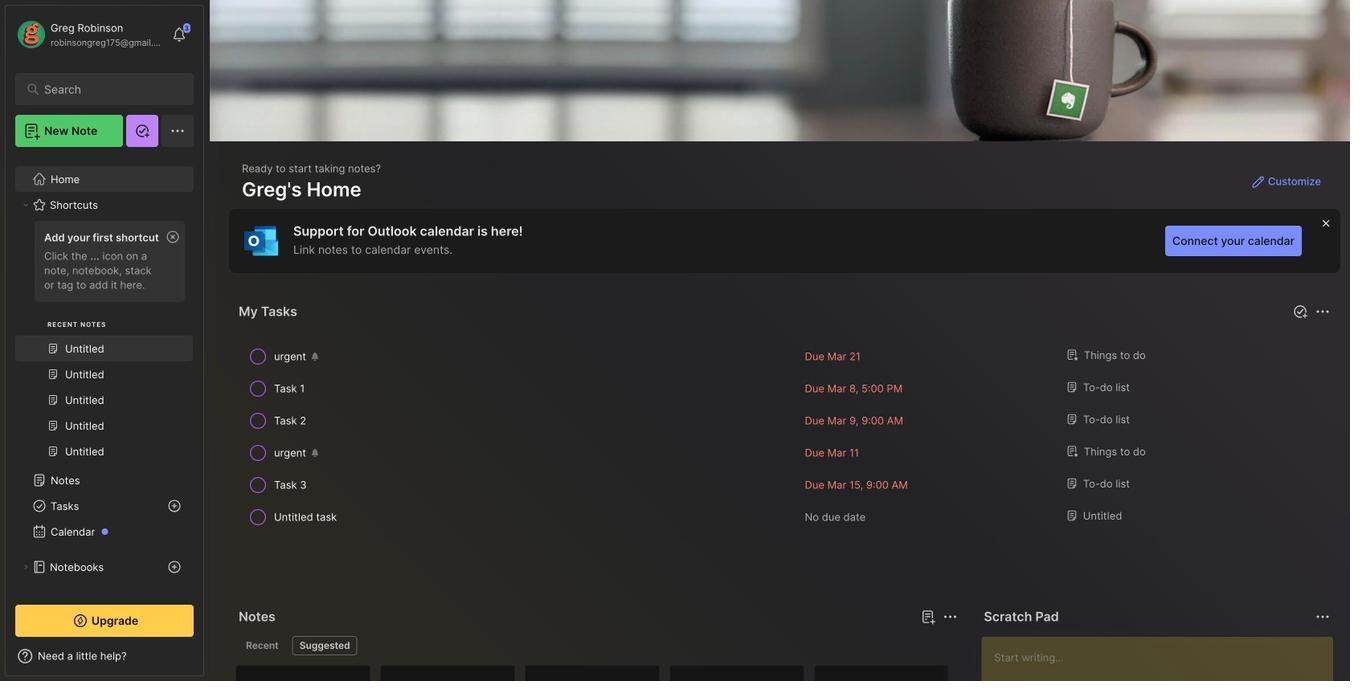 Task type: describe. For each thing, give the bounding box(es) containing it.
expand notebooks image
[[21, 563, 31, 572]]

1 row group from the top
[[235, 341, 1334, 534]]

new task image
[[1292, 304, 1308, 320]]

WHAT'S NEW field
[[6, 644, 203, 669]]

group inside tree
[[15, 216, 193, 474]]

Search text field
[[44, 82, 172, 97]]

tree inside main element
[[6, 157, 203, 667]]

2 tab from the left
[[292, 637, 357, 656]]



Task type: locate. For each thing, give the bounding box(es) containing it.
0 vertical spatial row group
[[235, 341, 1334, 534]]

main element
[[0, 0, 209, 682]]

1 tab from the left
[[239, 637, 286, 656]]

click to collapse image
[[203, 652, 215, 671]]

tree
[[6, 157, 203, 667]]

tab
[[239, 637, 286, 656], [292, 637, 357, 656]]

0 horizontal spatial tab
[[239, 637, 286, 656]]

1 vertical spatial row group
[[235, 665, 1350, 682]]

1 horizontal spatial tab
[[292, 637, 357, 656]]

more actions image
[[941, 608, 960, 627]]

None search field
[[44, 80, 172, 99]]

group
[[15, 216, 193, 474]]

row group
[[235, 341, 1334, 534], [235, 665, 1350, 682]]

tab list
[[239, 637, 955, 656]]

Account field
[[15, 18, 164, 51]]

More actions field
[[939, 606, 961, 628]]

2 row group from the top
[[235, 665, 1350, 682]]

Start writing… text field
[[994, 637, 1332, 682]]

none search field inside main element
[[44, 80, 172, 99]]



Task type: vqa. For each thing, say whether or not it's contained in the screenshot.
YouTube at the left
no



